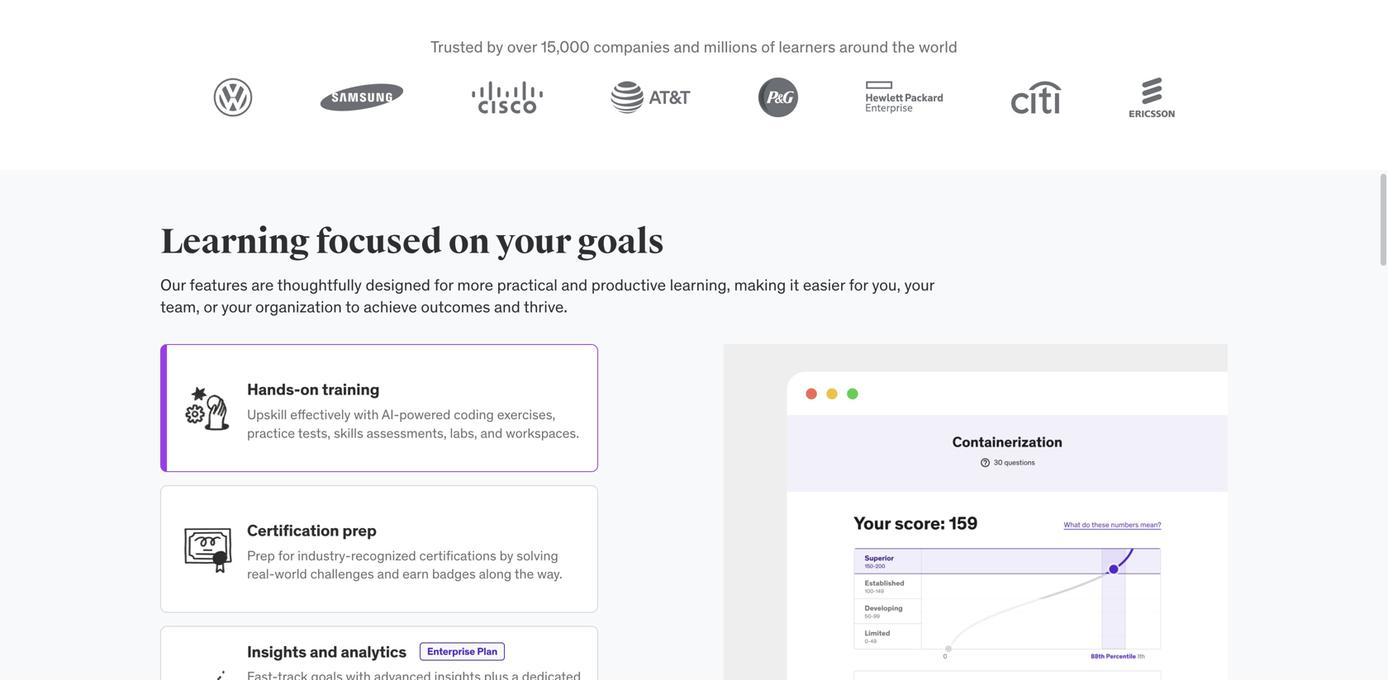 Task type: locate. For each thing, give the bounding box(es) containing it.
and down coding on the bottom of the page
[[481, 425, 503, 442]]

goals
[[577, 221, 664, 264]]

making
[[734, 275, 786, 295]]

insights and analytics
[[247, 642, 407, 662]]

learning,
[[670, 275, 730, 295]]

by
[[487, 37, 503, 56], [500, 548, 513, 565]]

and left millions
[[674, 37, 700, 56]]

for up the outcomes
[[434, 275, 453, 295]]

for inside certification prep prep for industry-recognized certifications by solving real-world challenges and earn badges along the way.
[[278, 548, 294, 565]]

our features are thoughtfully designed for more practical and productive learning, making it easier for you, your team, or your organization to achieve outcomes and thrive.
[[160, 275, 935, 317]]

tests,
[[298, 425, 331, 442]]

1 vertical spatial the
[[515, 566, 534, 583]]

0 horizontal spatial the
[[515, 566, 534, 583]]

hewlett packard enterprise logo image
[[866, 81, 943, 114]]

plan
[[477, 646, 497, 659]]

ai-
[[382, 407, 399, 424]]

for right prep on the bottom of page
[[278, 548, 294, 565]]

prep
[[247, 548, 275, 565]]

insights
[[247, 642, 306, 662]]

industry-
[[298, 548, 351, 565]]

2 vertical spatial your
[[221, 297, 252, 317]]

1 vertical spatial your
[[904, 275, 935, 295]]

world
[[919, 37, 958, 56], [275, 566, 307, 583]]

millions
[[704, 37, 757, 56]]

over
[[507, 37, 537, 56]]

world down prep on the bottom of page
[[275, 566, 307, 583]]

1 horizontal spatial your
[[496, 221, 571, 264]]

on
[[448, 221, 490, 264], [300, 380, 319, 400]]

powered
[[399, 407, 451, 424]]

2 horizontal spatial your
[[904, 275, 935, 295]]

1 vertical spatial on
[[300, 380, 319, 400]]

on up effectively
[[300, 380, 319, 400]]

your
[[496, 221, 571, 264], [904, 275, 935, 295], [221, 297, 252, 317]]

achieve
[[364, 297, 417, 317]]

it
[[790, 275, 799, 295]]

for left you,
[[849, 275, 868, 295]]

insights and analytics tab
[[160, 627, 598, 681]]

or
[[204, 297, 218, 317]]

and down practical
[[494, 297, 520, 317]]

team,
[[160, 297, 200, 317]]

15,000
[[541, 37, 590, 56]]

you,
[[872, 275, 901, 295]]

0 horizontal spatial for
[[278, 548, 294, 565]]

your right or
[[221, 297, 252, 317]]

along
[[479, 566, 512, 583]]

by up along
[[500, 548, 513, 565]]

1 vertical spatial by
[[500, 548, 513, 565]]

on up more
[[448, 221, 490, 264]]

1 horizontal spatial for
[[434, 275, 453, 295]]

the
[[892, 37, 915, 56], [515, 566, 534, 583]]

0 horizontal spatial world
[[275, 566, 307, 583]]

the down solving
[[515, 566, 534, 583]]

workspaces.
[[506, 425, 579, 442]]

for
[[434, 275, 453, 295], [849, 275, 868, 295], [278, 548, 294, 565]]

1 horizontal spatial on
[[448, 221, 490, 264]]

and down recognized
[[377, 566, 399, 583]]

and right the insights
[[310, 642, 337, 662]]

features
[[190, 275, 248, 295]]

your right you,
[[904, 275, 935, 295]]

0 vertical spatial by
[[487, 37, 503, 56]]

1 horizontal spatial world
[[919, 37, 958, 56]]

0 vertical spatial on
[[448, 221, 490, 264]]

1 vertical spatial world
[[275, 566, 307, 583]]

your up practical
[[496, 221, 571, 264]]

cisco logo image
[[471, 81, 543, 114]]

analytics
[[341, 642, 407, 662]]

learning
[[160, 221, 310, 264]]

to
[[345, 297, 360, 317]]

upskill
[[247, 407, 287, 424]]

hands-on training upskill effectively with ai-powered coding exercises, practice tests, skills assessments, labs, and workspaces.
[[247, 380, 579, 442]]

0 vertical spatial world
[[919, 37, 958, 56]]

1 horizontal spatial the
[[892, 37, 915, 56]]

the right the around
[[892, 37, 915, 56]]

the inside certification prep prep for industry-recognized certifications by solving real-world challenges and earn badges along the way.
[[515, 566, 534, 583]]

world up hewlett packard enterprise logo
[[919, 37, 958, 56]]

0 horizontal spatial your
[[221, 297, 252, 317]]

by left over
[[487, 37, 503, 56]]

productive
[[591, 275, 666, 295]]

learning focused on your goals tab list
[[160, 345, 598, 681]]

real-
[[247, 566, 275, 583]]

solving
[[517, 548, 558, 565]]

0 horizontal spatial on
[[300, 380, 319, 400]]

0 vertical spatial your
[[496, 221, 571, 264]]

volkswagen logo image
[[213, 78, 253, 117]]

companies
[[593, 37, 670, 56]]

recognized
[[351, 548, 416, 565]]

prep
[[342, 521, 377, 541]]

of
[[761, 37, 775, 56]]

practical
[[497, 275, 558, 295]]

badges
[[432, 566, 476, 583]]

challenges
[[310, 566, 374, 583]]

more
[[457, 275, 493, 295]]

practice
[[247, 425, 295, 442]]

way.
[[537, 566, 563, 583]]

certification
[[247, 521, 339, 541]]

coding
[[454, 407, 494, 424]]

and
[[674, 37, 700, 56], [561, 275, 588, 295], [494, 297, 520, 317], [481, 425, 503, 442], [377, 566, 399, 583], [310, 642, 337, 662]]

learning focused on your goals
[[160, 221, 664, 264]]

enterprise
[[427, 646, 475, 659]]



Task type: vqa. For each thing, say whether or not it's contained in the screenshot.
Screenshot Of The Learner Metrics Interface Image
yes



Task type: describe. For each thing, give the bounding box(es) containing it.
screenshot of the learner metrics interface image
[[724, 345, 1228, 681]]

procter & gamble logo image
[[758, 78, 798, 117]]

enterprise plan
[[427, 646, 497, 659]]

labs,
[[450, 425, 477, 442]]

world inside certification prep prep for industry-recognized certifications by solving real-world challenges and earn badges along the way.
[[275, 566, 307, 583]]

thoughtfully
[[277, 275, 362, 295]]

and inside certification prep prep for industry-recognized certifications by solving real-world challenges and earn badges along the way.
[[377, 566, 399, 583]]

certifications
[[419, 548, 496, 565]]

hands-
[[247, 380, 300, 400]]

designed
[[366, 275, 430, 295]]

organization
[[255, 297, 342, 317]]

certification prep prep for industry-recognized certifications by solving real-world challenges and earn badges along the way.
[[247, 521, 563, 583]]

easier
[[803, 275, 845, 295]]

att&t logo image
[[611, 81, 691, 114]]

exercises,
[[497, 407, 556, 424]]

and up the thrive.
[[561, 275, 588, 295]]

trusted
[[431, 37, 483, 56]]

outcomes
[[421, 297, 490, 317]]

certification prep tab
[[160, 486, 598, 614]]

samsung logo image
[[320, 83, 404, 112]]

hands-on training tab
[[160, 345, 598, 473]]

around
[[839, 37, 888, 56]]

assessments,
[[367, 425, 447, 442]]

with
[[354, 407, 379, 424]]

earn
[[402, 566, 429, 583]]

skills
[[334, 425, 363, 442]]

2 horizontal spatial for
[[849, 275, 868, 295]]

on inside the hands-on training upskill effectively with ai-powered coding exercises, practice tests, skills assessments, labs, and workspaces.
[[300, 380, 319, 400]]

trusted by over 15,000 companies and millions of learners around the world
[[431, 37, 958, 56]]

citi logo image
[[1011, 81, 1062, 114]]

learners
[[779, 37, 836, 56]]

are
[[251, 275, 274, 295]]

and inside the hands-on training upskill effectively with ai-powered coding exercises, practice tests, skills assessments, labs, and workspaces.
[[481, 425, 503, 442]]

thrive.
[[524, 297, 568, 317]]

0 vertical spatial the
[[892, 37, 915, 56]]

training
[[322, 380, 380, 400]]

our
[[160, 275, 186, 295]]

focused
[[316, 221, 442, 264]]

by inside certification prep prep for industry-recognized certifications by solving real-world challenges and earn badges along the way.
[[500, 548, 513, 565]]

effectively
[[290, 407, 351, 424]]

ericsson logo image
[[1129, 78, 1175, 117]]



